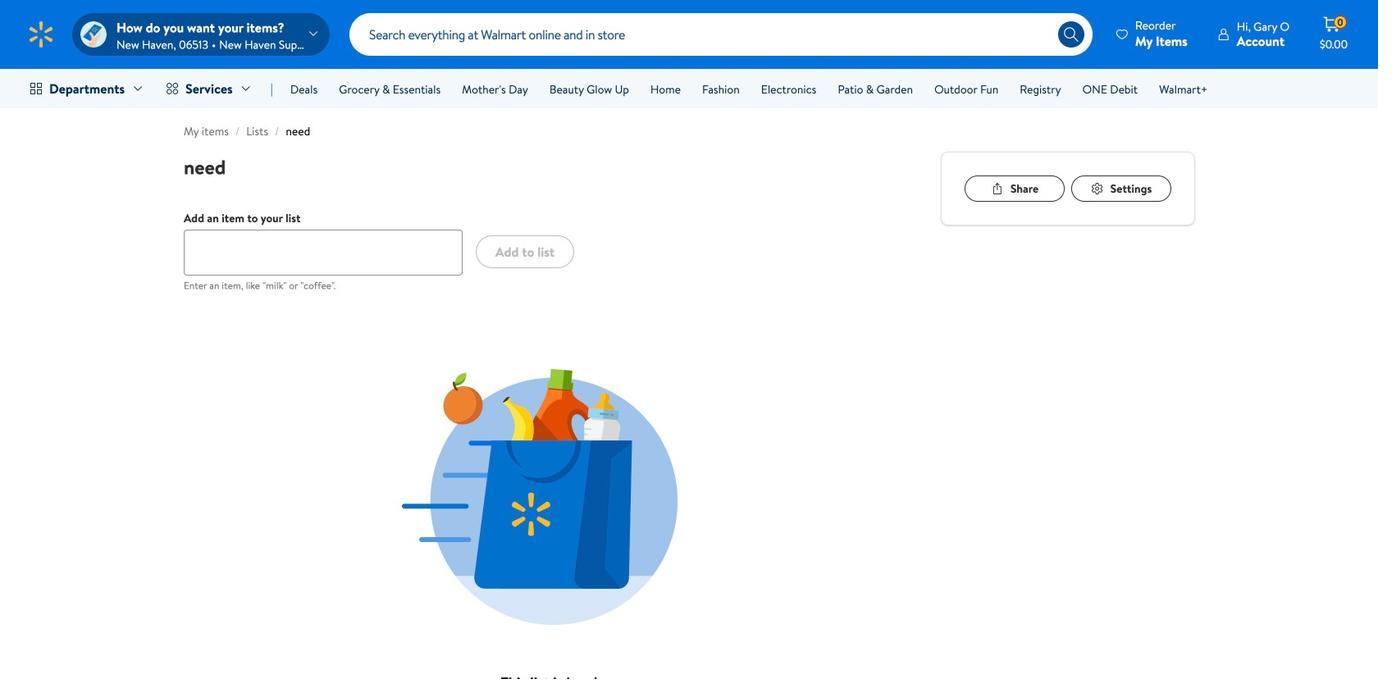 Task type: vqa. For each thing, say whether or not it's contained in the screenshot.
the Manufacturer inside the 'food allergen statements does not contain obligatory allergens packaged breakfast cereal type rice cereals third party accreditation symbol on product package code recyclable general claim food condition shelf-stable food preparation method ready-to-eat food form squares flavor rice texture crunchy retail packaging family size container type box container material cardboard manufacturer general mills sales inc. assembled product dimensions (l x w x h) 7.70 x 3.25 x 13.55 inches'
no



Task type: locate. For each thing, give the bounding box(es) containing it.
 image
[[80, 21, 107, 48]]

Search search field
[[350, 13, 1093, 56]]

None text field
[[184, 230, 463, 276]]

walmart homepage image
[[26, 20, 56, 49]]

Walmart Site-Wide search field
[[350, 13, 1093, 56]]



Task type: describe. For each thing, give the bounding box(es) containing it.
search icon image
[[1063, 26, 1080, 43]]



